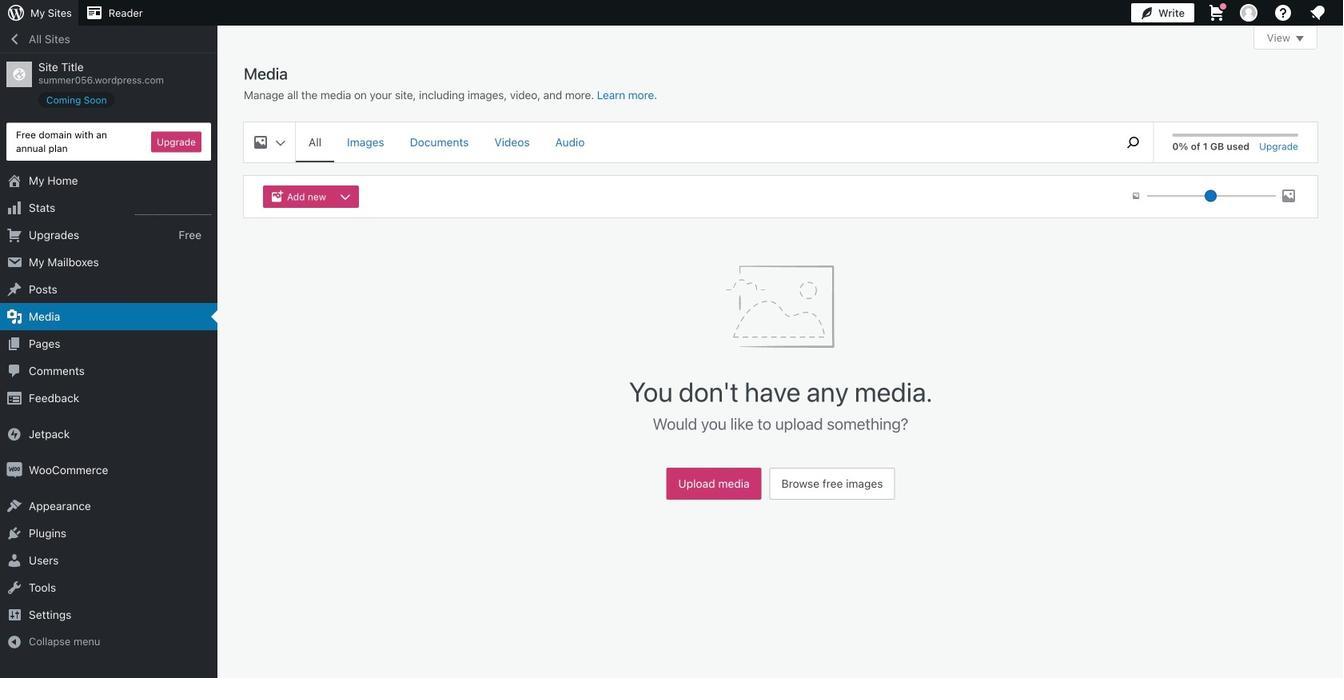 Task type: describe. For each thing, give the bounding box(es) containing it.
2 img image from the top
[[6, 462, 22, 478]]

2 list item from the top
[[1336, 157, 1343, 232]]



Task type: vqa. For each thing, say whether or not it's contained in the screenshot.
"of" in the is a perfect site address. It's available and easy to find and follow. Get it now and claim a corner of the web.
no



Task type: locate. For each thing, give the bounding box(es) containing it.
1 img image from the top
[[6, 426, 22, 442]]

my shopping cart image
[[1207, 3, 1227, 22]]

menu
[[296, 122, 1105, 162]]

main content
[[244, 26, 1318, 508]]

img image
[[6, 426, 22, 442], [6, 462, 22, 478]]

1 list item from the top
[[1336, 82, 1343, 157]]

list item
[[1336, 82, 1343, 157], [1336, 157, 1343, 232], [1336, 232, 1343, 291]]

my profile image
[[1240, 4, 1258, 22]]

highest hourly views 0 image
[[135, 205, 211, 215]]

closed image
[[1296, 36, 1304, 42]]

3 list item from the top
[[1336, 232, 1343, 291]]

group
[[263, 186, 365, 208]]

None range field
[[1147, 189, 1276, 203]]

help image
[[1274, 3, 1293, 22]]

open search image
[[1113, 133, 1153, 152]]

manage your notifications image
[[1308, 3, 1327, 22]]

1 vertical spatial img image
[[6, 462, 22, 478]]

0 vertical spatial img image
[[6, 426, 22, 442]]

None search field
[[1113, 122, 1153, 162]]



